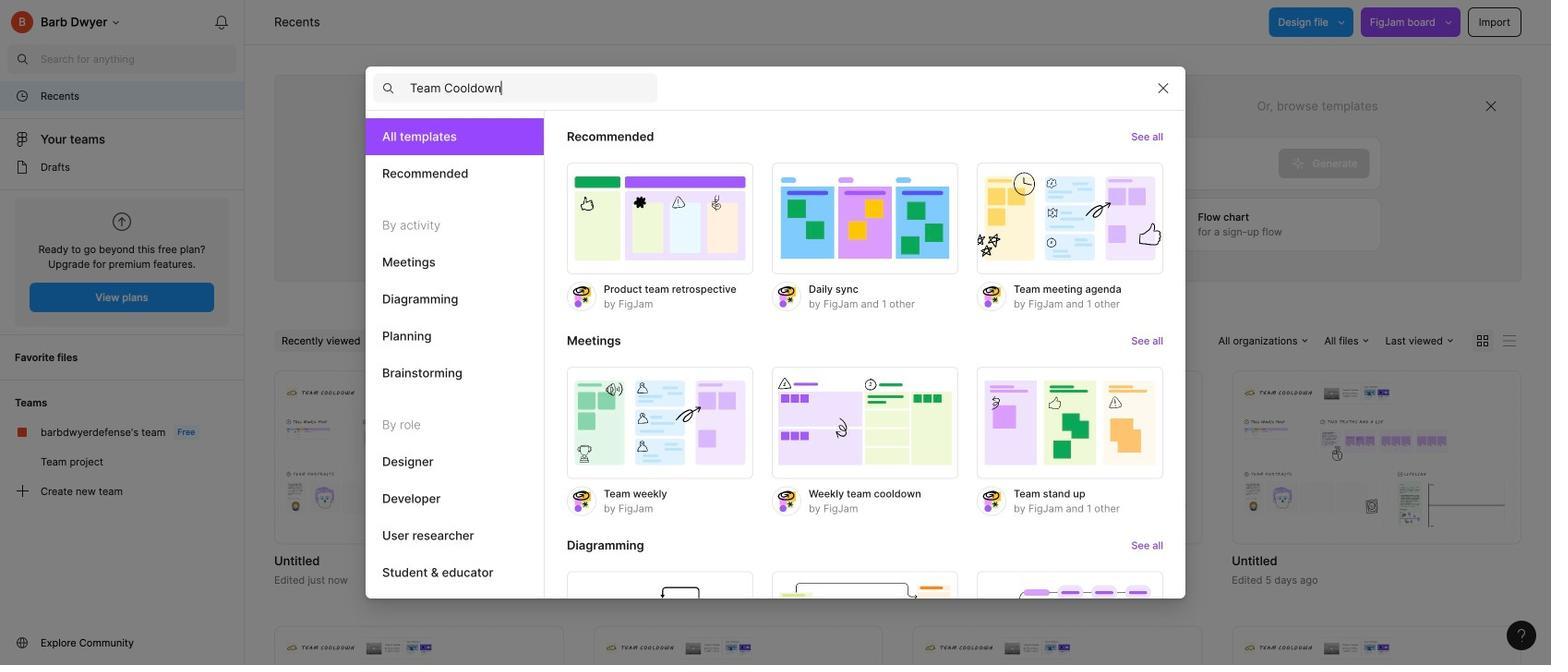 Task type: locate. For each thing, give the bounding box(es) containing it.
bell 32 image
[[207, 7, 236, 37]]

file thumbnail image
[[284, 382, 555, 532], [603, 382, 874, 532], [922, 382, 1194, 532], [1242, 382, 1513, 532], [284, 637, 555, 665], [603, 637, 874, 665], [922, 637, 1194, 665], [1242, 637, 1513, 665]]

mindmap image
[[977, 571, 1164, 665]]

team weekly image
[[567, 367, 754, 479]]

search 32 image
[[7, 44, 37, 74]]

daily sync image
[[772, 163, 959, 275]]

diagram basics image
[[567, 571, 754, 665]]

team meeting agenda image
[[977, 163, 1164, 275]]

page 16 image
[[15, 160, 30, 175]]

Search templates text field
[[410, 77, 658, 99]]

product team retrospective image
[[567, 163, 754, 275]]

Ex: A weekly team meeting, starting with an ice breaker field
[[415, 138, 1279, 189]]

team stand up image
[[977, 367, 1164, 479]]

community 16 image
[[15, 635, 30, 650]]

uml diagram image
[[772, 571, 959, 665]]

recent 16 image
[[15, 89, 30, 103]]

weekly team cooldown image
[[772, 367, 959, 479]]

dialog
[[366, 66, 1186, 665]]

Search for anything text field
[[41, 52, 236, 67]]



